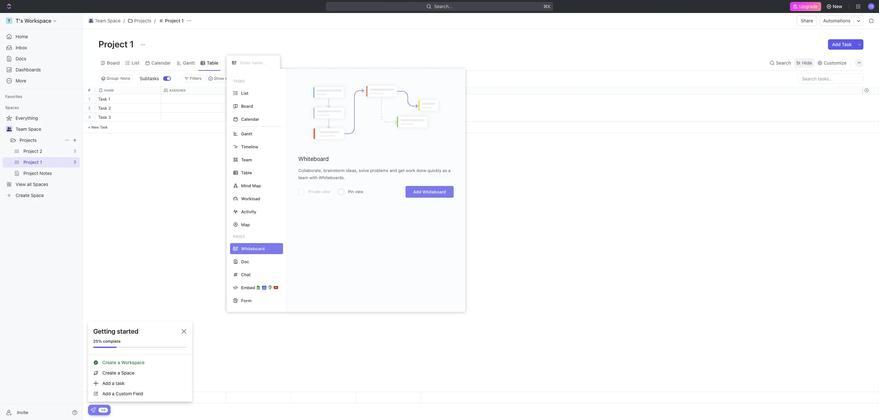 Task type: describe. For each thing, give the bounding box(es) containing it.
#
[[88, 88, 90, 93]]

set priority image for ‎task 1
[[355, 95, 365, 105]]

user group image
[[7, 127, 12, 131]]

hide button
[[794, 58, 814, 67]]

user group image
[[89, 19, 93, 22]]

1 vertical spatial table
[[241, 170, 252, 175]]

board link
[[106, 58, 120, 67]]

to do for ‎task 2
[[230, 106, 241, 111]]

1 horizontal spatial list
[[241, 91, 248, 96]]

3 inside press space to select this row. row
[[108, 115, 111, 120]]

whiteboards.
[[319, 175, 345, 180]]

gantt link
[[182, 58, 195, 67]]

task 3
[[98, 115, 111, 120]]

chat
[[241, 272, 251, 277]]

close image
[[182, 330, 186, 334]]

1 inside 1 2 3
[[89, 97, 90, 101]]

view button
[[227, 55, 248, 71]]

task for new task
[[100, 125, 108, 129]]

favorites button
[[3, 93, 25, 101]]

home link
[[3, 32, 80, 42]]

do for 1
[[236, 97, 241, 101]]

grid containing ‎task 1
[[83, 86, 879, 404]]

add a task
[[102, 381, 124, 386]]

0 horizontal spatial table
[[207, 60, 218, 65]]

Enter name... field
[[240, 60, 275, 66]]

25%
[[93, 339, 102, 344]]

row group containing 1 2 3
[[83, 95, 96, 133]]

task
[[116, 381, 124, 386]]

a for workspace
[[118, 360, 120, 366]]

activity
[[241, 209, 256, 214]]

private
[[308, 189, 321, 194]]

add for add a custom field
[[102, 391, 111, 397]]

add whiteboard
[[413, 189, 446, 195]]

calendar link
[[150, 58, 171, 67]]

25% complete
[[93, 339, 121, 344]]

pin
[[348, 189, 354, 194]]

show closed button
[[206, 75, 241, 83]]

dashboards
[[16, 67, 41, 72]]

⌘k
[[544, 4, 551, 9]]

subtasks button
[[137, 73, 163, 84]]

docs
[[16, 56, 26, 61]]

0 horizontal spatial team space link
[[16, 124, 79, 135]]

add for add a task
[[102, 381, 111, 386]]

0 horizontal spatial project
[[98, 39, 128, 49]]

‎task for ‎task 1
[[98, 97, 107, 102]]

solve
[[359, 168, 369, 173]]

pin view
[[348, 189, 363, 194]]

task inside press space to select this row. row
[[98, 115, 107, 120]]

hide
[[802, 60, 812, 65]]

new task
[[91, 125, 108, 129]]

upgrade
[[799, 4, 818, 9]]

to for ‎task 2
[[230, 106, 235, 111]]

view
[[235, 60, 245, 65]]

mind
[[241, 183, 251, 188]]

‎task for ‎task 2
[[98, 106, 107, 111]]

sidebar navigation
[[0, 13, 83, 421]]

0 horizontal spatial 3
[[88, 115, 91, 119]]

set priority image
[[355, 113, 365, 123]]

mind map
[[241, 183, 261, 188]]

to do for ‎task 1
[[230, 97, 241, 101]]

0 vertical spatial board
[[107, 60, 120, 65]]

0 vertical spatial whiteboard
[[298, 156, 329, 163]]

0 vertical spatial project
[[165, 18, 180, 23]]

share
[[801, 18, 813, 23]]

custom
[[116, 391, 132, 397]]

1/4
[[101, 408, 106, 412]]

1 horizontal spatial projects
[[134, 18, 151, 23]]

favorites
[[5, 94, 22, 99]]

started
[[117, 328, 138, 335]]

to for ‎task 1
[[230, 97, 235, 101]]

as
[[443, 168, 447, 173]]

projects inside tree
[[20, 137, 37, 143]]

0 horizontal spatial map
[[241, 222, 250, 227]]

to do cell for task 3
[[226, 113, 291, 122]]

create a workspace
[[102, 360, 145, 366]]

task for add task
[[842, 42, 852, 47]]

to do for task 3
[[230, 115, 241, 120]]

1 horizontal spatial whiteboard
[[422, 189, 446, 195]]

collaborate, brainstorm ideas, solve problems and get work done quickly as a team with whiteboards.
[[298, 168, 451, 180]]

customize
[[824, 60, 847, 65]]

a inside collaborate, brainstorm ideas, solve problems and get work done quickly as a team with whiteboards.
[[448, 168, 451, 173]]

1 / from the left
[[123, 18, 125, 23]]

add a custom field
[[102, 391, 143, 397]]

onboarding checklist button image
[[91, 408, 96, 413]]

getting started
[[93, 328, 138, 335]]

set priority element for ‎task 2
[[355, 104, 365, 114]]

automations
[[823, 18, 851, 23]]

1 horizontal spatial calendar
[[241, 117, 259, 122]]

project 1 link
[[157, 17, 185, 25]]

collaborate,
[[298, 168, 322, 173]]

to for task 3
[[230, 115, 235, 120]]

show
[[214, 76, 224, 81]]

closed
[[225, 76, 238, 81]]

new for new
[[833, 4, 842, 9]]

2 / from the left
[[154, 18, 156, 23]]

0 vertical spatial space
[[107, 18, 121, 23]]

1 2 3
[[88, 97, 91, 119]]

timeline
[[241, 144, 258, 149]]

doc
[[241, 259, 249, 264]]

0 vertical spatial team space
[[95, 18, 121, 23]]

add for add whiteboard
[[413, 189, 421, 195]]

view for pin view
[[355, 189, 363, 194]]

brainstorm
[[323, 168, 345, 173]]

search...
[[434, 4, 453, 9]]



Task type: vqa. For each thing, say whether or not it's contained in the screenshot.
MILLER
no



Task type: locate. For each thing, give the bounding box(es) containing it.
1 vertical spatial projects
[[20, 137, 37, 143]]

3 to from the top
[[230, 115, 235, 120]]

calendar
[[152, 60, 171, 65], [241, 117, 259, 122]]

1 horizontal spatial gantt
[[241, 131, 252, 136]]

to do cell
[[226, 95, 291, 103], [226, 104, 291, 112], [226, 113, 291, 122]]

projects
[[134, 18, 151, 23], [20, 137, 37, 143]]

space down create a workspace at the bottom left of the page
[[121, 371, 134, 376]]

dashboards link
[[3, 65, 80, 75]]

quickly
[[428, 168, 441, 173]]

to do cell for ‎task 1
[[226, 95, 291, 103]]

board down tasks at the top
[[241, 104, 253, 109]]

3 down ‎task 2
[[108, 115, 111, 120]]

1 vertical spatial create
[[102, 371, 116, 376]]

press space to select this row. row containing task 3
[[96, 113, 421, 123]]

0 horizontal spatial gantt
[[183, 60, 195, 65]]

problems
[[370, 168, 389, 173]]

a down add a task
[[112, 391, 114, 397]]

2 ‎task from the top
[[98, 106, 107, 111]]

to do
[[230, 97, 241, 101], [230, 106, 241, 111], [230, 115, 241, 120]]

grid
[[83, 86, 879, 404]]

0 horizontal spatial team
[[16, 126, 27, 132]]

1 horizontal spatial team space link
[[87, 17, 122, 25]]

invite
[[17, 410, 28, 416]]

1 horizontal spatial team
[[95, 18, 106, 23]]

2 left ‎task 2
[[88, 106, 90, 110]]

2 to do cell from the top
[[226, 104, 291, 112]]

0 horizontal spatial whiteboard
[[298, 156, 329, 163]]

2 set priority image from the top
[[355, 104, 365, 114]]

0 horizontal spatial space
[[28, 126, 41, 132]]

1 horizontal spatial /
[[154, 18, 156, 23]]

0 vertical spatial to
[[230, 97, 235, 101]]

0 vertical spatial to do
[[230, 97, 241, 101]]

1 vertical spatial calendar
[[241, 117, 259, 122]]

done
[[416, 168, 426, 173]]

3 set priority element from the top
[[355, 113, 365, 123]]

0 horizontal spatial team space
[[16, 126, 41, 132]]

do for 3
[[236, 115, 241, 120]]

2 create from the top
[[102, 371, 116, 376]]

table up show
[[207, 60, 218, 65]]

1 to do from the top
[[230, 97, 241, 101]]

table up mind
[[241, 170, 252, 175]]

2 horizontal spatial space
[[121, 371, 134, 376]]

1 vertical spatial new
[[91, 125, 99, 129]]

1 vertical spatial gantt
[[241, 131, 252, 136]]

to do cell for ‎task 2
[[226, 104, 291, 112]]

0 horizontal spatial board
[[107, 60, 120, 65]]

new inside button
[[833, 4, 842, 9]]

1 horizontal spatial map
[[252, 183, 261, 188]]

team right user group image
[[95, 18, 106, 23]]

create for create a space
[[102, 371, 116, 376]]

3
[[108, 115, 111, 120], [88, 115, 91, 119]]

space inside sidebar 'navigation'
[[28, 126, 41, 132]]

1 vertical spatial map
[[241, 222, 250, 227]]

task up customize
[[842, 42, 852, 47]]

press space to select this row. row containing 2
[[83, 104, 96, 113]]

view for private view
[[322, 189, 330, 194]]

2 for ‎task
[[108, 106, 111, 111]]

0 horizontal spatial projects link
[[20, 135, 62, 146]]

tree inside sidebar 'navigation'
[[3, 113, 80, 201]]

a for space
[[118, 371, 120, 376]]

2 up the task 3 on the top
[[108, 106, 111, 111]]

create for create a workspace
[[102, 360, 116, 366]]

2 inside press space to select this row. row
[[108, 106, 111, 111]]

0 vertical spatial team
[[95, 18, 106, 23]]

whiteboard
[[298, 156, 329, 163], [422, 189, 446, 195]]

spaces
[[5, 105, 19, 110]]

1 vertical spatial to
[[230, 106, 235, 111]]

a for task
[[112, 381, 114, 386]]

0 horizontal spatial new
[[91, 125, 99, 129]]

1 vertical spatial team space link
[[16, 124, 79, 135]]

new up automations
[[833, 4, 842, 9]]

1 set priority element from the top
[[355, 95, 365, 105]]

3 to do cell from the top
[[226, 113, 291, 122]]

form
[[241, 298, 252, 303]]

1 vertical spatial to do
[[230, 106, 241, 111]]

get
[[398, 168, 405, 173]]

set priority image for ‎task 2
[[355, 104, 365, 114]]

0 horizontal spatial calendar
[[152, 60, 171, 65]]

team inside tree
[[16, 126, 27, 132]]

a up create a space
[[118, 360, 120, 366]]

0 vertical spatial list
[[132, 60, 139, 65]]

new
[[833, 4, 842, 9], [91, 125, 99, 129]]

3 to do from the top
[[230, 115, 241, 120]]

add down add a task
[[102, 391, 111, 397]]

/
[[123, 18, 125, 23], [154, 18, 156, 23]]

new for new task
[[91, 125, 99, 129]]

space right user group icon
[[28, 126, 41, 132]]

1 do from the top
[[236, 97, 241, 101]]

0 vertical spatial new
[[833, 4, 842, 9]]

press space to select this row. row containing ‎task 2
[[96, 104, 421, 114]]

1
[[181, 18, 184, 23], [130, 39, 134, 49], [108, 97, 110, 102], [89, 97, 90, 101]]

1 vertical spatial do
[[236, 106, 241, 111]]

2 do from the top
[[236, 106, 241, 111]]

space
[[107, 18, 121, 23], [28, 126, 41, 132], [121, 371, 134, 376]]

1 horizontal spatial project 1
[[165, 18, 184, 23]]

1 to from the top
[[230, 97, 235, 101]]

press space to select this row. row containing 1
[[83, 95, 96, 104]]

2 set priority element from the top
[[355, 104, 365, 114]]

with
[[309, 175, 318, 180]]

0 vertical spatial projects link
[[126, 17, 153, 25]]

‎task 1
[[98, 97, 110, 102]]

team right user group icon
[[16, 126, 27, 132]]

1 vertical spatial project
[[98, 39, 128, 49]]

gantt up timeline
[[241, 131, 252, 136]]

0 vertical spatial project 1
[[165, 18, 184, 23]]

add task
[[832, 42, 852, 47]]

set priority element for ‎task 1
[[355, 95, 365, 105]]

1 horizontal spatial team space
[[95, 18, 121, 23]]

add for add task
[[832, 42, 841, 47]]

embed
[[241, 285, 255, 290]]

2 vertical spatial space
[[121, 371, 134, 376]]

pages
[[233, 235, 245, 239]]

view right private
[[322, 189, 330, 194]]

0 horizontal spatial 2
[[88, 106, 90, 110]]

new button
[[824, 1, 846, 12]]

2 vertical spatial do
[[236, 115, 241, 120]]

calendar up subtasks button
[[152, 60, 171, 65]]

set priority element for task 3
[[355, 113, 365, 123]]

1 vertical spatial board
[[241, 104, 253, 109]]

2 inside 1 2 3
[[88, 106, 90, 110]]

team
[[95, 18, 106, 23], [16, 126, 27, 132], [241, 157, 252, 162]]

projects link inside tree
[[20, 135, 62, 146]]

1 horizontal spatial table
[[241, 170, 252, 175]]

row group containing ‎task 1
[[96, 95, 421, 133]]

0 vertical spatial do
[[236, 97, 241, 101]]

2 vertical spatial to
[[230, 115, 235, 120]]

list inside list link
[[132, 60, 139, 65]]

2 for 1
[[88, 106, 90, 110]]

add task button
[[828, 39, 856, 50]]

do for 2
[[236, 106, 241, 111]]

home
[[16, 34, 28, 39]]

2 vertical spatial team
[[241, 157, 252, 162]]

share button
[[797, 16, 817, 26]]

onboarding checklist button element
[[91, 408, 96, 413]]

new down the task 3 on the top
[[91, 125, 99, 129]]

list down tasks at the top
[[241, 91, 248, 96]]

0 horizontal spatial project 1
[[98, 39, 136, 49]]

1 horizontal spatial 2
[[108, 106, 111, 111]]

2 view from the left
[[355, 189, 363, 194]]

team space right user group image
[[95, 18, 121, 23]]

task down ‎task 2
[[98, 115, 107, 120]]

field
[[133, 391, 143, 397]]

a
[[448, 168, 451, 173], [118, 360, 120, 366], [118, 371, 120, 376], [112, 381, 114, 386], [112, 391, 114, 397]]

2 horizontal spatial team
[[241, 157, 252, 162]]

create up add a task
[[102, 371, 116, 376]]

whiteboard down the quickly
[[422, 189, 446, 195]]

create a space
[[102, 371, 134, 376]]

view button
[[227, 58, 248, 67]]

0 horizontal spatial projects
[[20, 137, 37, 143]]

1 to do cell from the top
[[226, 95, 291, 103]]

project
[[165, 18, 180, 23], [98, 39, 128, 49]]

2 vertical spatial task
[[100, 125, 108, 129]]

gantt left table link in the top of the page
[[183, 60, 195, 65]]

list
[[132, 60, 139, 65], [241, 91, 248, 96]]

subtasks
[[140, 76, 159, 81]]

‎task
[[98, 97, 107, 102], [98, 106, 107, 111]]

row
[[96, 86, 421, 95]]

1 horizontal spatial projects link
[[126, 17, 153, 25]]

add down done
[[413, 189, 421, 195]]

tree
[[3, 113, 80, 201]]

2 to do from the top
[[230, 106, 241, 111]]

workload
[[241, 196, 260, 201]]

0 vertical spatial table
[[207, 60, 218, 65]]

to
[[230, 97, 235, 101], [230, 106, 235, 111], [230, 115, 235, 120]]

team down timeline
[[241, 157, 252, 162]]

whiteboard up collaborate,
[[298, 156, 329, 163]]

tree containing team space
[[3, 113, 80, 201]]

complete
[[103, 339, 121, 344]]

docs link
[[3, 54, 80, 64]]

set priority image
[[355, 95, 365, 105], [355, 104, 365, 114]]

row group
[[83, 95, 96, 133], [96, 95, 421, 133], [863, 95, 879, 133], [863, 393, 879, 403]]

1 horizontal spatial view
[[355, 189, 363, 194]]

create up create a space
[[102, 360, 116, 366]]

project 1
[[165, 18, 184, 23], [98, 39, 136, 49]]

list link
[[130, 58, 139, 67]]

1 set priority image from the top
[[355, 95, 365, 105]]

set priority element
[[355, 95, 365, 105], [355, 104, 365, 114], [355, 113, 365, 123]]

task down the task 3 on the top
[[100, 125, 108, 129]]

1 horizontal spatial board
[[241, 104, 253, 109]]

1 horizontal spatial space
[[107, 18, 121, 23]]

3 do from the top
[[236, 115, 241, 120]]

team
[[298, 175, 308, 180]]

1 inside press space to select this row. row
[[108, 97, 110, 102]]

and
[[390, 168, 397, 173]]

1 view from the left
[[322, 189, 330, 194]]

customize button
[[815, 58, 849, 67]]

row inside grid
[[96, 86, 421, 95]]

3 left the task 3 on the top
[[88, 115, 91, 119]]

work
[[406, 168, 415, 173]]

team space link
[[87, 17, 122, 25], [16, 124, 79, 135]]

1 horizontal spatial project
[[165, 18, 180, 23]]

add left the 'task'
[[102, 381, 111, 386]]

1 vertical spatial team space
[[16, 126, 41, 132]]

upgrade link
[[790, 2, 821, 11]]

1 vertical spatial projects link
[[20, 135, 62, 146]]

automations button
[[820, 16, 854, 26]]

list up subtasks button
[[132, 60, 139, 65]]

0 vertical spatial create
[[102, 360, 116, 366]]

tasks
[[233, 79, 245, 83]]

1 vertical spatial ‎task
[[98, 106, 107, 111]]

a for custom
[[112, 391, 114, 397]]

2 to from the top
[[230, 106, 235, 111]]

1 vertical spatial project 1
[[98, 39, 136, 49]]

a up the 'task'
[[118, 371, 120, 376]]

0 vertical spatial gantt
[[183, 60, 195, 65]]

0 vertical spatial task
[[842, 42, 852, 47]]

table link
[[206, 58, 218, 67]]

a left the 'task'
[[112, 381, 114, 386]]

0 horizontal spatial list
[[132, 60, 139, 65]]

map down activity
[[241, 222, 250, 227]]

1 horizontal spatial new
[[833, 4, 842, 9]]

0 vertical spatial ‎task
[[98, 97, 107, 102]]

1 vertical spatial task
[[98, 115, 107, 120]]

0 vertical spatial map
[[252, 183, 261, 188]]

inbox
[[16, 45, 27, 50]]

team space right user group icon
[[16, 126, 41, 132]]

1 vertical spatial whiteboard
[[422, 189, 446, 195]]

a right as
[[448, 168, 451, 173]]

1 vertical spatial list
[[241, 91, 248, 96]]

1 vertical spatial space
[[28, 126, 41, 132]]

space right user group image
[[107, 18, 121, 23]]

private view
[[308, 189, 330, 194]]

‎task 2
[[98, 106, 111, 111]]

‎task up ‎task 2
[[98, 97, 107, 102]]

1 create from the top
[[102, 360, 116, 366]]

workspace
[[121, 360, 145, 366]]

add inside button
[[832, 42, 841, 47]]

0 vertical spatial calendar
[[152, 60, 171, 65]]

2 vertical spatial to do cell
[[226, 113, 291, 122]]

task inside button
[[842, 42, 852, 47]]

press space to select this row. row containing ‎task 1
[[96, 95, 421, 105]]

0 vertical spatial team space link
[[87, 17, 122, 25]]

2 vertical spatial to do
[[230, 115, 241, 120]]

calendar up timeline
[[241, 117, 259, 122]]

0 horizontal spatial view
[[322, 189, 330, 194]]

press space to select this row. row containing 3
[[83, 113, 96, 122]]

getting
[[93, 328, 115, 335]]

1 vertical spatial team
[[16, 126, 27, 132]]

press space to select this row. row
[[83, 95, 96, 104], [96, 95, 421, 105], [83, 104, 96, 113], [96, 104, 421, 114], [83, 113, 96, 122], [96, 113, 421, 123], [96, 393, 421, 404]]

map
[[252, 183, 261, 188], [241, 222, 250, 227]]

add up customize
[[832, 42, 841, 47]]

view
[[322, 189, 330, 194], [355, 189, 363, 194]]

2
[[108, 106, 111, 111], [88, 106, 90, 110]]

map right mind
[[252, 183, 261, 188]]

search button
[[768, 58, 793, 67]]

board left list link
[[107, 60, 120, 65]]

search
[[776, 60, 791, 65]]

projects link
[[126, 17, 153, 25], [20, 135, 62, 146]]

team space
[[95, 18, 121, 23], [16, 126, 41, 132]]

1 horizontal spatial 3
[[108, 115, 111, 120]]

‎task down ‎task 1
[[98, 106, 107, 111]]

ideas,
[[346, 168, 358, 173]]

view right "pin"
[[355, 189, 363, 194]]

team space inside tree
[[16, 126, 41, 132]]

inbox link
[[3, 43, 80, 53]]

show closed
[[214, 76, 238, 81]]

0 vertical spatial projects
[[134, 18, 151, 23]]

Search tasks... text field
[[798, 74, 863, 84]]

1 ‎task from the top
[[98, 97, 107, 102]]

0 horizontal spatial /
[[123, 18, 125, 23]]

0 vertical spatial to do cell
[[226, 95, 291, 103]]

1 vertical spatial to do cell
[[226, 104, 291, 112]]

cell
[[161, 95, 226, 103], [291, 95, 356, 103], [161, 104, 226, 112], [291, 104, 356, 112], [161, 113, 226, 122], [291, 113, 356, 122]]



